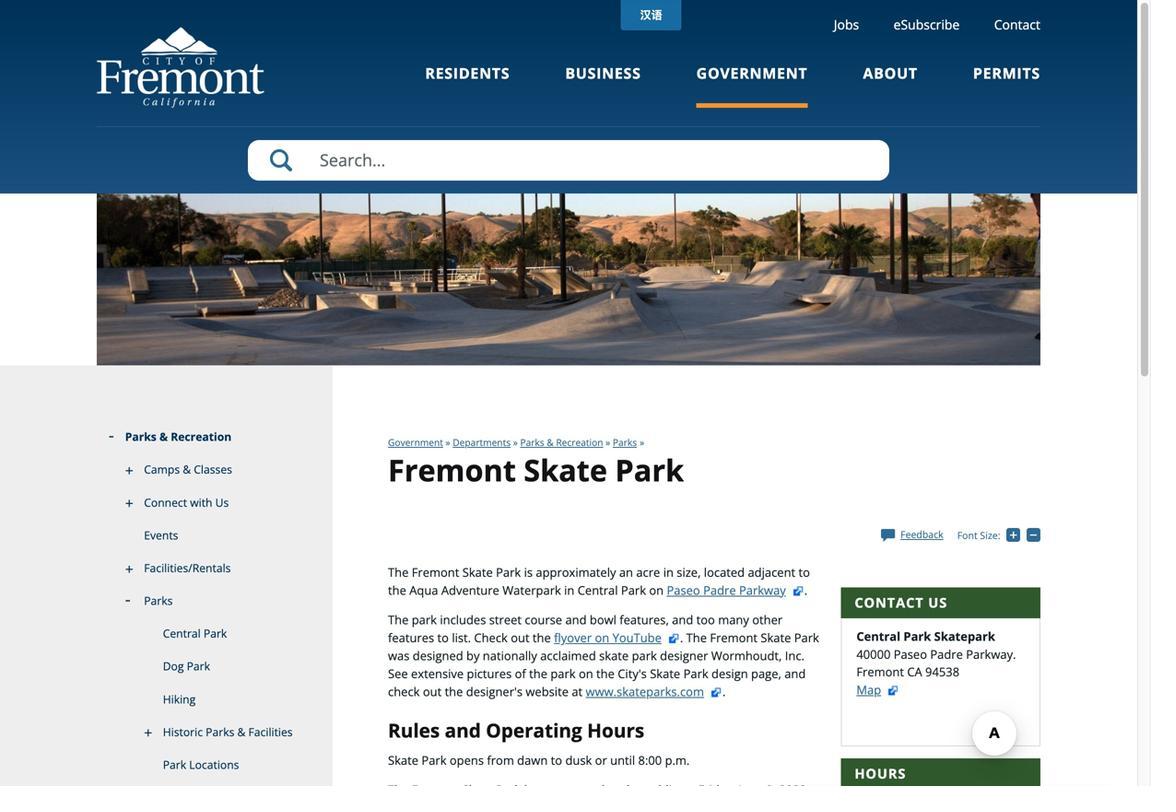 Task type: describe. For each thing, give the bounding box(es) containing it.
designer's
[[466, 684, 523, 700]]

font size:
[[958, 529, 1001, 542]]

1 vertical spatial park
[[632, 648, 657, 665]]

central park
[[163, 626, 227, 642]]

parkway
[[740, 582, 787, 599]]

residents
[[425, 63, 510, 83]]

events link
[[97, 520, 333, 552]]

fremont inside government » departments » parks & recreation » parks fremont skate park
[[388, 450, 516, 491]]

. inside . the fremont skate park was designed by nationally acclaimed skate park designer wormhoudt, inc. see extensive pictures of the park on the city's skate park design page, and check out the designer's website at
[[681, 630, 684, 647]]

0 horizontal spatial parks & recreation link
[[97, 421, 333, 454]]

government for government
[[697, 63, 808, 83]]

acclaimed
[[541, 648, 597, 665]]

rules
[[388, 718, 440, 744]]

operating
[[486, 718, 583, 744]]

park locations
[[163, 758, 239, 773]]

inc.
[[786, 648, 805, 665]]

0 horizontal spatial padre
[[704, 582, 737, 599]]

1 » from the left
[[446, 436, 451, 449]]

paseo padre parkway link
[[667, 582, 805, 599]]

about link
[[864, 63, 919, 108]]

+
[[1021, 529, 1027, 542]]

skate inside rules and operating hours skate park opens from dawn to dusk or until 8:00 p.m.
[[388, 752, 419, 769]]

designer
[[661, 648, 709, 665]]

fremont inside central park skatepark 40000 paseo padre parkway. fremont ca 94538 map
[[857, 664, 905, 681]]

hiking
[[163, 692, 196, 707]]

events
[[144, 528, 178, 543]]

features
[[388, 630, 435, 647]]

check
[[388, 684, 420, 700]]

park inside 'the park includes street course and bowl features, and too many other features to list. check out the'
[[412, 612, 437, 629]]

permits link
[[974, 63, 1041, 108]]

to inside 'the park includes street course and bowl features, and too many other features to list. check out the'
[[438, 630, 449, 647]]

www.skateparks.com
[[586, 684, 705, 700]]

the down extensive
[[445, 684, 463, 700]]

features,
[[620, 612, 669, 629]]

by
[[467, 648, 480, 665]]

font size: link
[[958, 529, 1001, 543]]

waterpark
[[503, 582, 562, 599]]

www.skateparks.com link
[[586, 684, 723, 700]]

connect with us
[[144, 495, 229, 510]]

central park skatepark 40000 paseo padre parkway. fremont ca 94538 map
[[857, 628, 1017, 699]]

central for central park skatepark 40000 paseo padre parkway. fremont ca 94538 map
[[857, 628, 901, 645]]

classes
[[194, 462, 232, 478]]

an
[[620, 564, 634, 581]]

map link
[[857, 682, 900, 699]]

departments
[[453, 436, 511, 449]]

1 vertical spatial on
[[595, 630, 610, 647]]

0 vertical spatial us
[[215, 495, 229, 510]]

rules and operating hours skate park opens from dawn to dusk or until 8:00 p.m.
[[388, 718, 690, 769]]

of
[[515, 666, 526, 683]]

& inside government » departments » parks & recreation » parks fremont skate park
[[547, 436, 554, 449]]

check
[[474, 630, 508, 647]]

the inside 'the park includes street course and bowl features, and too many other features to list. check out the'
[[533, 630, 551, 647]]

size,
[[677, 564, 701, 581]]

esubscribe link
[[894, 16, 960, 33]]

park inside government » departments » parks & recreation » parks fremont skate park
[[616, 450, 685, 491]]

. the fremont skate park was designed by nationally acclaimed skate park designer wormhoudt, inc. see extensive pictures of the park on the city's skate park design page, and check out the designer's website at
[[388, 630, 820, 700]]

contact us
[[855, 594, 948, 612]]

youtube
[[613, 630, 662, 647]]

departments link
[[453, 436, 511, 449]]

jobs link
[[835, 16, 860, 33]]

the right of
[[530, 666, 548, 683]]

0 vertical spatial parks link
[[613, 436, 637, 449]]

and up flyover
[[566, 612, 587, 629]]

Search text field
[[248, 140, 890, 181]]

was
[[388, 648, 410, 665]]

fremont inside the fremont skate park is approximately an acre in size, located adjacent to the aqua adventure waterpark in central park on
[[412, 564, 460, 581]]

facilities/rentals
[[144, 561, 231, 576]]

extensive
[[411, 666, 464, 683]]

wormhoudt,
[[712, 648, 783, 665]]

street
[[490, 612, 522, 629]]

0 horizontal spatial recreation
[[171, 429, 232, 445]]

on inside . the fremont skate park was designed by nationally acclaimed skate park designer wormhoudt, inc. see extensive pictures of the park on the city's skate park design page, and check out the designer's website at
[[579, 666, 594, 683]]

dog
[[163, 659, 184, 674]]

park locations link
[[97, 749, 333, 782]]

business
[[566, 63, 642, 83]]

until
[[611, 752, 636, 769]]

parkway.
[[967, 646, 1017, 663]]

+ link
[[1007, 529, 1027, 543]]

-
[[1041, 529, 1044, 542]]

is
[[524, 564, 533, 581]]

residents link
[[425, 63, 510, 108]]

skate inside government » departments » parks & recreation » parks fremont skate park
[[524, 450, 608, 491]]

central park link
[[97, 618, 333, 651]]

the for the park includes street course and bowl features, and too many other features to list. check out the
[[388, 612, 409, 629]]

the fremont skate park is approximately an acre in size, located adjacent to the aqua adventure waterpark in central park on
[[388, 564, 811, 599]]

camps & classes
[[144, 462, 232, 478]]

bowl
[[590, 612, 617, 629]]

historic parks & facilities link
[[97, 717, 333, 749]]

map
[[857, 682, 882, 699]]

p.m.
[[666, 752, 690, 769]]

on inside the fremont skate park is approximately an acre in size, located adjacent to the aqua adventure waterpark in central park on
[[650, 582, 664, 599]]

flyover on youtube
[[554, 630, 662, 647]]

park inside rules and operating hours skate park opens from dawn to dusk or until 8:00 p.m.
[[422, 752, 447, 769]]

aqua
[[410, 582, 439, 599]]

list.
[[452, 630, 471, 647]]

jobs
[[835, 16, 860, 33]]

park inside central park skatepark 40000 paseo padre parkway. fremont ca 94538 map
[[904, 628, 932, 645]]

from
[[487, 752, 514, 769]]

skatepark
[[935, 628, 996, 645]]



Task type: vqa. For each thing, say whether or not it's contained in the screenshot.
rightmost Parks & Recreation link
yes



Task type: locate. For each thing, give the bounding box(es) containing it.
1 horizontal spatial parks & recreation link
[[521, 436, 604, 449]]

out inside . the fremont skate park was designed by nationally acclaimed skate park designer wormhoudt, inc. see extensive pictures of the park on the city's skate park design page, and check out the designer's website at
[[423, 684, 442, 700]]

park up city's skate
[[632, 648, 657, 665]]

facilities
[[249, 725, 293, 740]]

includes
[[440, 612, 486, 629]]

the inside the fremont skate park is approximately an acre in size, located adjacent to the aqua adventure waterpark in central park on
[[388, 564, 409, 581]]

1 vertical spatial paseo
[[894, 646, 928, 663]]

1 vertical spatial to
[[438, 630, 449, 647]]

in down approximately
[[565, 582, 575, 599]]

1 vertical spatial contact
[[855, 594, 925, 612]]

paseo padre parkway
[[667, 582, 787, 599]]

0 horizontal spatial in
[[565, 582, 575, 599]]

central for central park
[[163, 626, 201, 642]]

1 vertical spatial hours
[[855, 765, 907, 783]]

hours
[[588, 718, 645, 744], [855, 765, 907, 783]]

2 » from the left
[[513, 436, 518, 449]]

out down extensive
[[423, 684, 442, 700]]

. down design
[[723, 684, 726, 700]]

facilities/rentals link
[[97, 552, 333, 585]]

central up 40000
[[857, 628, 901, 645]]

0 vertical spatial padre
[[704, 582, 737, 599]]

1 horizontal spatial in
[[664, 564, 674, 581]]

paseo
[[667, 582, 701, 599], [894, 646, 928, 663]]

1 horizontal spatial central
[[578, 582, 618, 599]]

. right parkway
[[805, 582, 808, 599]]

us right with
[[215, 495, 229, 510]]

hours up until
[[588, 718, 645, 744]]

out inside 'the park includes street course and bowl features, and too many other features to list. check out the'
[[511, 630, 530, 647]]

to
[[799, 564, 811, 581], [438, 630, 449, 647], [551, 752, 563, 769]]

1 vertical spatial parks link
[[97, 585, 333, 618]]

many
[[719, 612, 750, 629]]

0 vertical spatial government link
[[697, 63, 808, 108]]

parks & recreation link up the "classes"
[[97, 421, 333, 454]]

historic parks & facilities
[[163, 725, 293, 740]]

1 vertical spatial out
[[423, 684, 442, 700]]

parks
[[125, 429, 157, 445], [521, 436, 545, 449], [613, 436, 637, 449], [144, 594, 173, 609], [206, 725, 235, 740]]

1 vertical spatial the
[[388, 612, 409, 629]]

2 horizontal spatial »
[[606, 436, 611, 449]]

1 horizontal spatial park
[[551, 666, 576, 683]]

1 horizontal spatial contact
[[995, 16, 1041, 33]]

the park includes street course and bowl features, and too many other features to list. check out the
[[388, 612, 783, 647]]

parks & recreation link
[[97, 421, 333, 454], [521, 436, 604, 449]]

to left 'dusk'
[[551, 752, 563, 769]]

historic
[[163, 725, 203, 740]]

skate inside . the fremont skate park was designed by nationally acclaimed skate park designer wormhoudt, inc. see extensive pictures of the park on the city's skate park design page, and check out the designer's website at
[[761, 630, 792, 647]]

fremont inside . the fremont skate park was designed by nationally acclaimed skate park designer wormhoudt, inc. see extensive pictures of the park on the city's skate park design page, and check out the designer's website at
[[711, 630, 758, 647]]

0 horizontal spatial us
[[215, 495, 229, 510]]

skatepark image
[[97, 194, 1041, 366]]

adjacent
[[748, 564, 796, 581]]

1 horizontal spatial .
[[723, 684, 726, 700]]

40000
[[857, 646, 891, 663]]

nationally
[[483, 648, 538, 665]]

central up dog park
[[163, 626, 201, 642]]

other
[[753, 612, 783, 629]]

and inside . the fremont skate park was designed by nationally acclaimed skate park designer wormhoudt, inc. see extensive pictures of the park on the city's skate park design page, and check out the designer's website at
[[785, 666, 806, 683]]

and up the opens
[[445, 718, 481, 744]]

government inside government » departments » parks & recreation » parks fremont skate park
[[388, 436, 444, 449]]

the down skate
[[597, 666, 615, 683]]

city's skate
[[618, 666, 681, 683]]

0 vertical spatial contact
[[995, 16, 1041, 33]]

course
[[525, 612, 563, 629]]

about
[[864, 63, 919, 83]]

0 horizontal spatial central
[[163, 626, 201, 642]]

park
[[412, 612, 437, 629], [632, 648, 657, 665], [551, 666, 576, 683]]

dog park
[[163, 659, 210, 674]]

1 horizontal spatial parks link
[[613, 436, 637, 449]]

fremont down "departments"
[[388, 450, 516, 491]]

padre down located
[[704, 582, 737, 599]]

too
[[697, 612, 716, 629]]

to inside the fremont skate park is approximately an acre in size, located adjacent to the aqua adventure waterpark in central park on
[[799, 564, 811, 581]]

locations
[[189, 758, 239, 773]]

2 vertical spatial to
[[551, 752, 563, 769]]

government for government » departments » parks & recreation » parks fremont skate park
[[388, 436, 444, 449]]

connect with us link
[[97, 487, 333, 520]]

on down bowl
[[595, 630, 610, 647]]

2 horizontal spatial .
[[805, 582, 808, 599]]

0 vertical spatial the
[[388, 564, 409, 581]]

1 horizontal spatial recreation
[[557, 436, 604, 449]]

designed
[[413, 648, 464, 665]]

feedback
[[901, 528, 944, 541]]

approximately
[[536, 564, 617, 581]]

central inside central park skatepark 40000 paseo padre parkway. fremont ca 94538 map
[[857, 628, 901, 645]]

paseo down size,
[[667, 582, 701, 599]]

us
[[215, 495, 229, 510], [929, 594, 948, 612]]

in right acre
[[664, 564, 674, 581]]

contact for 'contact' link
[[995, 16, 1041, 33]]

2 vertical spatial the
[[687, 630, 707, 647]]

1 horizontal spatial to
[[551, 752, 563, 769]]

flyover on youtube link
[[554, 630, 681, 647]]

& right departments link
[[547, 436, 554, 449]]

0 vertical spatial paseo
[[667, 582, 701, 599]]

the for the fremont skate park is approximately an acre in size, located adjacent to the aqua adventure waterpark in central park on
[[388, 564, 409, 581]]

0 horizontal spatial paseo
[[667, 582, 701, 599]]

fremont up aqua
[[412, 564, 460, 581]]

us up skatepark
[[929, 594, 948, 612]]

0 horizontal spatial contact
[[855, 594, 925, 612]]

contact link
[[995, 16, 1041, 33]]

1 horizontal spatial us
[[929, 594, 948, 612]]

8:00
[[639, 752, 662, 769]]

0 horizontal spatial .
[[681, 630, 684, 647]]

the
[[388, 564, 409, 581], [388, 612, 409, 629], [687, 630, 707, 647]]

1 horizontal spatial on
[[595, 630, 610, 647]]

1 horizontal spatial government link
[[697, 63, 808, 108]]

paseo inside central park skatepark 40000 paseo padre parkway. fremont ca 94538 map
[[894, 646, 928, 663]]

the left aqua
[[388, 582, 407, 599]]

0 vertical spatial out
[[511, 630, 530, 647]]

to left list.
[[438, 630, 449, 647]]

parks & recreation
[[125, 429, 232, 445]]

the inside 'the park includes street course and bowl features, and too many other features to list. check out the'
[[388, 612, 409, 629]]

padre up the 94538
[[931, 646, 964, 663]]

3 » from the left
[[606, 436, 611, 449]]

1 horizontal spatial »
[[513, 436, 518, 449]]

out up nationally
[[511, 630, 530, 647]]

out
[[511, 630, 530, 647], [423, 684, 442, 700]]

0 vertical spatial hours
[[588, 718, 645, 744]]

esubscribe
[[894, 16, 960, 33]]

0 horizontal spatial government
[[388, 436, 444, 449]]

2 horizontal spatial to
[[799, 564, 811, 581]]

2 vertical spatial park
[[551, 666, 576, 683]]

1 horizontal spatial government
[[697, 63, 808, 83]]

on up the at
[[579, 666, 594, 683]]

1 vertical spatial government
[[388, 436, 444, 449]]

0 horizontal spatial on
[[579, 666, 594, 683]]

2 horizontal spatial on
[[650, 582, 664, 599]]

skate
[[524, 450, 608, 491], [463, 564, 493, 581], [761, 630, 792, 647], [388, 752, 419, 769]]

0 horizontal spatial park
[[412, 612, 437, 629]]

1 horizontal spatial paseo
[[894, 646, 928, 663]]

1 vertical spatial us
[[929, 594, 948, 612]]

and inside rules and operating hours skate park opens from dawn to dusk or until 8:00 p.m.
[[445, 718, 481, 744]]

0 vertical spatial on
[[650, 582, 664, 599]]

recreation inside government » departments » parks & recreation » parks fremont skate park
[[557, 436, 604, 449]]

ca
[[908, 664, 923, 681]]

and
[[566, 612, 587, 629], [673, 612, 694, 629], [785, 666, 806, 683], [445, 718, 481, 744]]

feedback link
[[882, 528, 944, 542]]

parks link
[[613, 436, 637, 449], [97, 585, 333, 618]]

0 vertical spatial government
[[697, 63, 808, 83]]

dusk
[[566, 752, 592, 769]]

skate inside the fremont skate park is approximately an acre in size, located adjacent to the aqua adventure waterpark in central park on
[[463, 564, 493, 581]]

parks & recreation link right departments link
[[521, 436, 604, 449]]

0 horizontal spatial parks link
[[97, 585, 333, 618]]

1 horizontal spatial padre
[[931, 646, 964, 663]]

pictures
[[467, 666, 512, 683]]

hours down map link
[[855, 765, 907, 783]]

& right the camps
[[183, 462, 191, 478]]

font
[[958, 529, 978, 542]]

recreation
[[171, 429, 232, 445], [557, 436, 604, 449]]

1 vertical spatial government link
[[388, 436, 444, 449]]

acre
[[637, 564, 661, 581]]

1 horizontal spatial out
[[511, 630, 530, 647]]

fremont up map link
[[857, 664, 905, 681]]

see
[[388, 666, 408, 683]]

park down 'acclaimed' at the bottom of page
[[551, 666, 576, 683]]

2 horizontal spatial central
[[857, 628, 901, 645]]

hours inside rules and operating hours skate park opens from dawn to dusk or until 8:00 p.m.
[[588, 718, 645, 744]]

opens
[[450, 752, 484, 769]]

permits
[[974, 63, 1041, 83]]

0 vertical spatial in
[[664, 564, 674, 581]]

on down acre
[[650, 582, 664, 599]]

0 horizontal spatial hours
[[588, 718, 645, 744]]

fremont down many
[[711, 630, 758, 647]]

0 vertical spatial park
[[412, 612, 437, 629]]

to right adjacent
[[799, 564, 811, 581]]

the down course on the left bottom of page
[[533, 630, 551, 647]]

the inside . the fremont skate park was designed by nationally acclaimed skate park designer wormhoudt, inc. see extensive pictures of the park on the city's skate park design page, and check out the designer's website at
[[687, 630, 707, 647]]

at
[[572, 684, 583, 700]]

design
[[712, 666, 749, 683]]

page,
[[752, 666, 782, 683]]

located
[[704, 564, 745, 581]]

and left too
[[673, 612, 694, 629]]

0 horizontal spatial out
[[423, 684, 442, 700]]

0 vertical spatial .
[[805, 582, 808, 599]]

& left facilities
[[238, 725, 246, 740]]

park
[[616, 450, 685, 491], [496, 564, 521, 581], [622, 582, 647, 599], [204, 626, 227, 642], [904, 628, 932, 645], [795, 630, 820, 647], [187, 659, 210, 674], [684, 666, 709, 683], [422, 752, 447, 769], [163, 758, 186, 773]]

size:
[[981, 529, 1001, 542]]

contact up 40000
[[855, 594, 925, 612]]

dawn
[[518, 752, 548, 769]]

padre
[[704, 582, 737, 599], [931, 646, 964, 663]]

1 vertical spatial padre
[[931, 646, 964, 663]]

central
[[578, 582, 618, 599], [163, 626, 201, 642], [857, 628, 901, 645]]

park up features
[[412, 612, 437, 629]]

0 horizontal spatial »
[[446, 436, 451, 449]]

camps
[[144, 462, 180, 478]]

1 vertical spatial .
[[681, 630, 684, 647]]

and down inc.
[[785, 666, 806, 683]]

0 horizontal spatial government link
[[388, 436, 444, 449]]

2 horizontal spatial park
[[632, 648, 657, 665]]

skate
[[600, 648, 629, 665]]

2 vertical spatial .
[[723, 684, 726, 700]]

camps & classes link
[[97, 454, 333, 487]]

the inside the fremont skate park is approximately an acre in size, located adjacent to the aqua adventure waterpark in central park on
[[388, 582, 407, 599]]

government » departments » parks & recreation » parks fremont skate park
[[388, 436, 685, 491]]

2 vertical spatial on
[[579, 666, 594, 683]]

1 horizontal spatial hours
[[855, 765, 907, 783]]

& up the camps
[[160, 429, 168, 445]]

contact up permits
[[995, 16, 1041, 33]]

to inside rules and operating hours skate park opens from dawn to dusk or until 8:00 p.m.
[[551, 752, 563, 769]]

central inside the fremont skate park is approximately an acre in size, located adjacent to the aqua adventure waterpark in central park on
[[578, 582, 618, 599]]

contact for contact us
[[855, 594, 925, 612]]

paseo up ca
[[894, 646, 928, 663]]

. up designer
[[681, 630, 684, 647]]

connect
[[144, 495, 187, 510]]

0 horizontal spatial to
[[438, 630, 449, 647]]

0 vertical spatial to
[[799, 564, 811, 581]]

1 vertical spatial in
[[565, 582, 575, 599]]

dog park link
[[97, 651, 333, 684]]

central down approximately
[[578, 582, 618, 599]]

- link
[[1027, 529, 1044, 543]]

padre inside central park skatepark 40000 paseo padre parkway. fremont ca 94538 map
[[931, 646, 964, 663]]

contact
[[995, 16, 1041, 33], [855, 594, 925, 612]]



